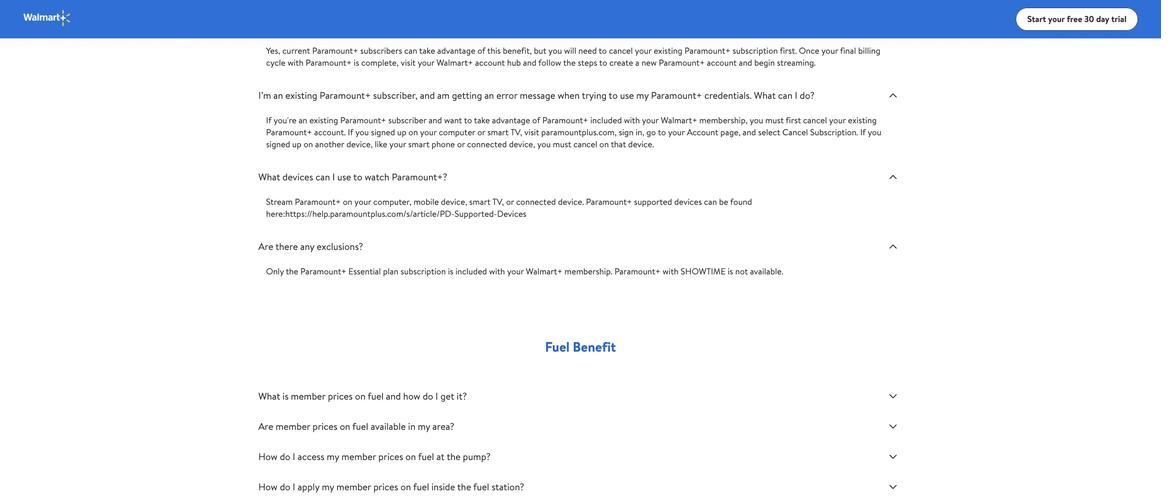 Task type: describe. For each thing, give the bounding box(es) containing it.
smart inside stream paramount+ on your computer, mobile device, smart tv, or connected device. paramount+ supported devices can be found here:https://help.paramountplus.com/s/article/pd-supported-devices
[[470, 196, 491, 208]]

how for how do i apply my member prices on fuel inside the fuel station?
[[259, 480, 278, 493]]

and left am
[[420, 89, 435, 102]]

page,
[[721, 126, 741, 138]]

go
[[647, 126, 656, 138]]

create
[[610, 57, 634, 69]]

i left apply
[[293, 480, 296, 493]]

start your free 30 day trial
[[1028, 13, 1127, 25]]

this
[[488, 45, 501, 57]]

first.
[[780, 45, 797, 57]]

are for are member prices on fuel available in my area?
[[259, 420, 274, 433]]

0 horizontal spatial up
[[292, 138, 302, 150]]

account
[[687, 126, 719, 138]]

but
[[534, 45, 547, 57]]

fuel
[[545, 337, 570, 356]]

yes, current paramount+ subscribers can take advantage of this benefit, but you will need to cancel your existing paramount+ subscription first. once your final billing cycle with paramount+ is complete, visit your walmart+ account hub and follow the steps to create a new paramount+ account and begin streaming.
[[266, 45, 881, 69]]

subscribers
[[361, 45, 403, 57]]

your inside the start your free 30 day trial button
[[1049, 13, 1066, 25]]

essential
[[349, 265, 381, 277]]

fuel left "inside"
[[414, 480, 429, 493]]

0 horizontal spatial signed
[[266, 138, 290, 150]]

free
[[1068, 13, 1083, 25]]

stream paramount+ on your computer, mobile device, smart tv, or connected device. paramount+ supported devices can be found here:https://help.paramountplus.com/s/article/pd-supported-devices
[[266, 196, 753, 220]]

1 horizontal spatial or
[[478, 126, 486, 138]]

device. inside if you're an existing paramount+ subscriber and want to take advantage of paramount+ included with your walmart+ membership, you must first cancel your existing paramount+ account. if you signed up on your computer or smart tv, visit paramountplus.com, sign in, go to your account page, and select cancel subscription. if you signed up on another device, like your smart phone or connected device, you must cancel on that device.
[[629, 138, 655, 150]]

start
[[1028, 13, 1047, 25]]

take inside if you're an existing paramount+ subscriber and want to take advantage of paramount+ included with your walmart+ membership, you must first cancel your existing paramount+ account. if you signed up on your computer or smart tv, visit paramountplus.com, sign in, go to your account page, and select cancel subscription. if you signed up on another device, like your smart phone or connected device, you must cancel on that device.
[[474, 114, 490, 126]]

current
[[283, 45, 310, 57]]

i left access
[[293, 450, 296, 463]]

paramount+?
[[392, 170, 448, 183]]

are there any exclusions? image
[[888, 241, 900, 252]]

stream
[[266, 196, 293, 208]]

supported-
[[455, 208, 498, 220]]

2 vertical spatial walmart+
[[526, 265, 563, 277]]

inside
[[432, 480, 456, 493]]

do for how do i apply my member prices on fuel inside the fuel station?
[[280, 480, 291, 493]]

device. inside stream paramount+ on your computer, mobile device, smart tv, or connected device. paramount+ supported devices can be found here:https://help.paramountplus.com/s/article/pd-supported-devices
[[558, 196, 584, 208]]

i left get
[[436, 390, 438, 403]]

visit inside yes, current paramount+ subscribers can take advantage of this benefit, but you will need to cancel your existing paramount+ subscription first. once your final billing cycle with paramount+ is complete, visit your walmart+ account hub and follow the steps to create a new paramount+ account and begin streaming.
[[401, 57, 416, 69]]

how for how do i access my member prices on fuel at the pump?
[[259, 450, 278, 463]]

0 vertical spatial devices
[[283, 170, 313, 183]]

station?
[[492, 480, 525, 493]]

apply
[[298, 480, 320, 493]]

getting
[[452, 89, 482, 102]]

of inside yes, current paramount+ subscribers can take advantage of this benefit, but you will need to cancel your existing paramount+ subscription first. once your final billing cycle with paramount+ is complete, visit your walmart+ account hub and follow the steps to create a new paramount+ account and begin streaming.
[[478, 45, 486, 57]]

your inside stream paramount+ on your computer, mobile device, smart tv, or connected device. paramount+ supported devices can be found here:https://help.paramountplus.com/s/article/pd-supported-devices
[[355, 196, 371, 208]]

advantage inside if you're an existing paramount+ subscriber and want to take advantage of paramount+ included with your walmart+ membership, you must first cancel your existing paramount+ account. if you signed up on your computer or smart tv, visit paramountplus.com, sign in, go to your account page, and select cancel subscription. if you signed up on another device, like your smart phone or connected device, you must cancel on that device.
[[492, 114, 531, 126]]

phone
[[432, 138, 455, 150]]

can inside yes, current paramount+ subscribers can take advantage of this benefit, but you will need to cancel your existing paramount+ subscription first. once your final billing cycle with paramount+ is complete, visit your walmart+ account hub and follow the steps to create a new paramount+ account and begin streaming.
[[405, 45, 418, 57]]

streaming.
[[778, 57, 816, 69]]

billing
[[859, 45, 881, 57]]

1 vertical spatial cancel
[[804, 114, 828, 126]]

how
[[403, 390, 421, 403]]

found
[[731, 196, 753, 208]]

cancel inside yes, current paramount+ subscribers can take advantage of this benefit, but you will need to cancel your existing paramount+ subscription first. once your final billing cycle with paramount+ is complete, visit your walmart+ account hub and follow the steps to create a new paramount+ account and begin streaming.
[[609, 45, 633, 57]]

30
[[1085, 13, 1095, 25]]

on left account. if at the top left of page
[[304, 138, 313, 150]]

available
[[371, 420, 406, 433]]

on left at
[[406, 450, 416, 463]]

that
[[611, 138, 627, 150]]

fuel left at
[[418, 450, 434, 463]]

only the paramount+ essential plan subscription is included with your walmart+ membership. paramount+ with showtime is not available.
[[266, 265, 784, 277]]

what devices can i use to watch paramount+?
[[259, 170, 448, 183]]

how do i access my member prices on fuel at the pump?
[[259, 450, 491, 463]]

be
[[720, 196, 729, 208]]

available.
[[751, 265, 784, 277]]

devices
[[498, 208, 527, 220]]

0 vertical spatial do
[[423, 390, 434, 403]]

get
[[441, 390, 455, 403]]

showtime
[[681, 265, 726, 277]]

follow
[[539, 57, 562, 69]]

i'm an existing paramount+ subscriber, and am getting an error message when trying to use my paramount+ credentials. what can i do?
[[259, 89, 815, 102]]

and right hub
[[523, 57, 537, 69]]

2 vertical spatial cancel
[[574, 138, 598, 150]]

benefit
[[573, 337, 616, 356]]

1 horizontal spatial use
[[621, 89, 635, 102]]

take inside yes, current paramount+ subscribers can take advantage of this benefit, but you will need to cancel your existing paramount+ subscription first. once your final billing cycle with paramount+ is complete, visit your walmart+ account hub and follow the steps to create a new paramount+ account and begin streaming.
[[420, 45, 435, 57]]

any
[[300, 240, 315, 253]]

prices up are member prices on fuel available in my area?
[[328, 390, 353, 403]]

i'm
[[259, 89, 271, 102]]

at
[[437, 450, 445, 463]]

am
[[437, 89, 450, 102]]

and left want
[[429, 114, 442, 126]]

cycle
[[266, 57, 286, 69]]

it?
[[457, 390, 467, 403]]

begin
[[755, 57, 776, 69]]

prices up access
[[313, 420, 338, 433]]

trying
[[582, 89, 607, 102]]

my right in
[[418, 420, 430, 433]]

like
[[375, 138, 388, 150]]

how do i apply my member prices on fuel inside the fuel station? image
[[888, 481, 900, 493]]

advantage inside yes, current paramount+ subscribers can take advantage of this benefit, but you will need to cancel your existing paramount+ subscription first. once your final billing cycle with paramount+ is complete, visit your walmart+ account hub and follow the steps to create a new paramount+ account and begin streaming.
[[438, 45, 476, 57]]

are member prices on fuel available in my area? image
[[888, 421, 900, 432]]

message
[[520, 89, 556, 102]]

plan
[[383, 265, 399, 277]]

do?
[[800, 89, 815, 102]]

will
[[565, 45, 577, 57]]

to left watch on the left top of page
[[354, 170, 363, 183]]

the right only
[[286, 265, 299, 277]]

is inside yes, current paramount+ subscribers can take advantage of this benefit, but you will need to cancel your existing paramount+ subscription first. once your final billing cycle with paramount+ is complete, visit your walmart+ account hub and follow the steps to create a new paramount+ account and begin streaming.
[[354, 57, 359, 69]]

1 account from the left
[[475, 57, 505, 69]]

select
[[759, 126, 781, 138]]

computer,
[[374, 196, 412, 208]]

hub
[[507, 57, 521, 69]]

pump?
[[463, 450, 491, 463]]

my right access
[[327, 450, 339, 463]]

day
[[1097, 13, 1110, 25]]

new
[[642, 57, 657, 69]]

are for are there any exclusions?
[[259, 240, 274, 253]]

walmart+ inside if you're an existing paramount+ subscriber and want to take advantage of paramount+ included with your walmart+ membership, you must first cancel your existing paramount+ account. if you signed up on your computer or smart tv, visit paramountplus.com, sign in, go to your account page, and select cancel subscription. if you signed up on another device, like your smart phone or connected device, you must cancel on that device.
[[661, 114, 698, 126]]

there
[[276, 240, 298, 253]]

connected inside if you're an existing paramount+ subscriber and want to take advantage of paramount+ included with your walmart+ membership, you must first cancel your existing paramount+ account. if you signed up on your computer or smart tv, visit paramountplus.com, sign in, go to your account page, and select cancel subscription. if you signed up on another device, like your smart phone or connected device, you must cancel on that device.
[[467, 138, 507, 150]]

once
[[800, 45, 820, 57]]

paramountplus.com,
[[542, 126, 617, 138]]

can down another device,
[[316, 170, 330, 183]]

how do i apply my member prices on fuel inside the fuel station?
[[259, 480, 525, 493]]

0 horizontal spatial or
[[457, 138, 465, 150]]

credentials.
[[705, 89, 752, 102]]

to right trying
[[609, 89, 618, 102]]

what is member prices on fuel and how do i get it? image
[[888, 391, 900, 402]]

are member prices on fuel available in my area?
[[259, 420, 455, 433]]

i down another device,
[[333, 170, 335, 183]]

i left do?
[[795, 89, 798, 102]]

trial
[[1112, 13, 1127, 25]]



Task type: locate. For each thing, give the bounding box(es) containing it.
can
[[405, 45, 418, 57], [779, 89, 793, 102], [316, 170, 330, 183], [705, 196, 718, 208]]

1 horizontal spatial devices
[[675, 196, 702, 208]]

do right how
[[423, 390, 434, 403]]

0 horizontal spatial must
[[553, 138, 572, 150]]

of
[[478, 45, 486, 57], [533, 114, 541, 126]]

the right at
[[447, 450, 461, 463]]

of down i'm an existing paramount+ subscriber, and am getting an error message when trying to use my paramount+ credentials. what can i do?
[[533, 114, 541, 126]]

device.
[[629, 138, 655, 150], [558, 196, 584, 208]]

i'm an existing paramount+ subscriber, and am getting an error message when trying to use my paramount+ credentials. what can i do? image
[[888, 90, 900, 101]]

must
[[766, 114, 784, 126], [553, 138, 572, 150]]

how do i access my member prices on fuel at the pump? image
[[888, 451, 900, 462]]

fuel up available
[[368, 390, 384, 403]]

i
[[795, 89, 798, 102], [333, 170, 335, 183], [436, 390, 438, 403], [293, 450, 296, 463], [293, 480, 296, 493]]

0 horizontal spatial of
[[478, 45, 486, 57]]

1 horizontal spatial must
[[766, 114, 784, 126]]

what devices can i use to watch paramount+? image
[[888, 171, 900, 183]]

on left phone
[[409, 126, 418, 138]]

0 vertical spatial what
[[755, 89, 776, 102]]

in,
[[636, 126, 645, 138]]

area?
[[433, 420, 455, 433]]

how
[[259, 450, 278, 463], [259, 480, 278, 493]]

do left apply
[[280, 480, 291, 493]]

0 vertical spatial how
[[259, 450, 278, 463]]

0 horizontal spatial account
[[475, 57, 505, 69]]

walmart+ right the go
[[661, 114, 698, 126]]

devices
[[283, 170, 313, 183], [675, 196, 702, 208]]

prices up how do i apply my member prices on fuel inside the fuel station?
[[379, 450, 404, 463]]

2 vertical spatial what
[[259, 390, 280, 403]]

0 horizontal spatial use
[[337, 170, 351, 183]]

0 vertical spatial included
[[591, 114, 622, 126]]

advantage down error on the left top
[[492, 114, 531, 126]]

1 vertical spatial included
[[456, 265, 487, 277]]

fuel left available
[[353, 420, 369, 433]]

can right subscribers
[[405, 45, 418, 57]]

use down another device,
[[337, 170, 351, 183]]

included inside if you're an existing paramount+ subscriber and want to take advantage of paramount+ included with your walmart+ membership, you must first cancel your existing paramount+ account. if you signed up on your computer or smart tv, visit paramountplus.com, sign in, go to your account page, and select cancel subscription. if you signed up on another device, like your smart phone or connected device, you must cancel on that device.
[[591, 114, 622, 126]]

on down 'what devices can i use to watch paramount+?'
[[343, 196, 353, 208]]

1 horizontal spatial up
[[397, 126, 407, 138]]

walmart+ left membership.
[[526, 265, 563, 277]]

on left "inside"
[[401, 480, 411, 493]]

2 are from the top
[[259, 420, 274, 433]]

1 vertical spatial take
[[474, 114, 490, 126]]

what for what devices can i use to watch paramount+?
[[259, 170, 280, 183]]

existing inside yes, current paramount+ subscribers can take advantage of this benefit, but you will need to cancel your existing paramount+ subscription first. once your final billing cycle with paramount+ is complete, visit your walmart+ account hub and follow the steps to create a new paramount+ account and begin streaming.
[[654, 45, 683, 57]]

my down the a
[[637, 89, 649, 102]]

an right you're
[[299, 114, 308, 126]]

0 horizontal spatial advantage
[[438, 45, 476, 57]]

if
[[266, 114, 272, 126], [861, 126, 866, 138]]

0 horizontal spatial subscription
[[401, 265, 446, 277]]

on up are member prices on fuel available in my area?
[[355, 390, 366, 403]]

2 vertical spatial do
[[280, 480, 291, 493]]

a
[[636, 57, 640, 69]]

on down what is member prices on fuel and how do i get it?
[[340, 420, 351, 433]]

only
[[266, 265, 284, 277]]

1 horizontal spatial visit
[[525, 126, 540, 138]]

0 horizontal spatial devices
[[283, 170, 313, 183]]

1 horizontal spatial signed
[[371, 126, 395, 138]]

0 horizontal spatial device,
[[441, 196, 468, 208]]

tv,
[[511, 126, 523, 138], [493, 196, 504, 208]]

computer
[[439, 126, 476, 138]]

1 vertical spatial device,
[[441, 196, 468, 208]]

want
[[444, 114, 462, 126]]

0 vertical spatial advantage
[[438, 45, 476, 57]]

0 vertical spatial device.
[[629, 138, 655, 150]]

an inside if you're an existing paramount+ subscriber and want to take advantage of paramount+ included with your walmart+ membership, you must first cancel your existing paramount+ account. if you signed up on your computer or smart tv, visit paramountplus.com, sign in, go to your account page, and select cancel subscription. if you signed up on another device, like your smart phone or connected device, you must cancel on that device.
[[299, 114, 308, 126]]

visit inside if you're an existing paramount+ subscriber and want to take advantage of paramount+ included with your walmart+ membership, you must first cancel your existing paramount+ account. if you signed up on your computer or smart tv, visit paramountplus.com, sign in, go to your account page, and select cancel subscription. if you signed up on another device, like your smart phone or connected device, you must cancel on that device.
[[525, 126, 540, 138]]

0 vertical spatial cancel
[[609, 45, 633, 57]]

do for how do i access my member prices on fuel at the pump?
[[280, 450, 291, 463]]

can left be
[[705, 196, 718, 208]]

if right subscription.
[[861, 126, 866, 138]]

devices inside stream paramount+ on your computer, mobile device, smart tv, or connected device. paramount+ supported devices can be found here:https://help.paramountplus.com/s/article/pd-supported-devices
[[675, 196, 702, 208]]

in
[[408, 420, 416, 433]]

device, inside stream paramount+ on your computer, mobile device, smart tv, or connected device. paramount+ supported devices can be found here:https://help.paramountplus.com/s/article/pd-supported-devices
[[441, 196, 468, 208]]

advantage left 'this'
[[438, 45, 476, 57]]

cancel left the a
[[609, 45, 633, 57]]

subscriber
[[389, 114, 427, 126]]

and left how
[[386, 390, 401, 403]]

cancel left 'that'
[[574, 138, 598, 150]]

membership.
[[565, 265, 613, 277]]

when
[[558, 89, 580, 102]]

1 horizontal spatial tv,
[[511, 126, 523, 138]]

your
[[1049, 13, 1066, 25], [635, 45, 652, 57], [822, 45, 839, 57], [418, 57, 435, 69], [642, 114, 659, 126], [830, 114, 847, 126], [420, 126, 437, 138], [669, 126, 685, 138], [390, 138, 406, 150], [355, 196, 371, 208], [508, 265, 524, 277]]

of inside if you're an existing paramount+ subscriber and want to take advantage of paramount+ included with your walmart+ membership, you must first cancel your existing paramount+ account. if you signed up on your computer or smart tv, visit paramountplus.com, sign in, go to your account page, and select cancel subscription. if you signed up on another device, like your smart phone or connected device, you must cancel on that device.
[[533, 114, 541, 126]]

supported
[[635, 196, 673, 208]]

visit right complete,
[[401, 57, 416, 69]]

1 vertical spatial must
[[553, 138, 572, 150]]

0 horizontal spatial connected
[[467, 138, 507, 150]]

the left 'steps'
[[564, 57, 576, 69]]

1 vertical spatial walmart+
[[661, 114, 698, 126]]

subscription inside yes, current paramount+ subscribers can take advantage of this benefit, but you will need to cancel your existing paramount+ subscription first. once your final billing cycle with paramount+ is complete, visit your walmart+ account hub and follow the steps to create a new paramount+ account and begin streaming.
[[733, 45, 778, 57]]

use
[[621, 89, 635, 102], [337, 170, 351, 183]]

you're
[[274, 114, 297, 126]]

on inside stream paramount+ on your computer, mobile device, smart tv, or connected device. paramount+ supported devices can be found here:https://help.paramountplus.com/s/article/pd-supported-devices
[[343, 196, 353, 208]]

1 vertical spatial connected
[[517, 196, 556, 208]]

0 horizontal spatial cancel
[[574, 138, 598, 150]]

0 vertical spatial device,
[[509, 138, 536, 150]]

is
[[354, 57, 359, 69], [448, 265, 454, 277], [728, 265, 734, 277], [283, 390, 289, 403]]

tv, inside if you're an existing paramount+ subscriber and want to take advantage of paramount+ included with your walmart+ membership, you must first cancel your existing paramount+ account. if you signed up on your computer or smart tv, visit paramountplus.com, sign in, go to your account page, and select cancel subscription. if you signed up on another device, like your smart phone or connected device, you must cancel on that device.
[[511, 126, 523, 138]]

1 horizontal spatial included
[[591, 114, 622, 126]]

2 horizontal spatial cancel
[[804, 114, 828, 126]]

0 vertical spatial use
[[621, 89, 635, 102]]

benefit,
[[503, 45, 532, 57]]

on left 'that'
[[600, 138, 609, 150]]

fuel left station?
[[474, 480, 490, 493]]

account up credentials.
[[707, 57, 737, 69]]

to right 'steps'
[[600, 57, 608, 69]]

1 vertical spatial of
[[533, 114, 541, 126]]

cancel
[[783, 126, 809, 138]]

1 horizontal spatial an
[[299, 114, 308, 126]]

account. if
[[314, 126, 354, 138]]

1 horizontal spatial device,
[[509, 138, 536, 150]]

smart
[[488, 126, 509, 138], [409, 138, 430, 150], [470, 196, 491, 208]]

fuel benefit
[[545, 337, 616, 356]]

subscription
[[733, 45, 778, 57], [401, 265, 446, 277]]

1 are from the top
[[259, 240, 274, 253]]

and left 'begin'
[[739, 57, 753, 69]]

what is member prices on fuel and how do i get it?
[[259, 390, 467, 403]]

1 horizontal spatial if
[[861, 126, 866, 138]]

final
[[841, 45, 857, 57]]

here:https://help.paramountplus.com/s/article/pd-
[[266, 208, 455, 220]]

exclusions?
[[317, 240, 363, 253]]

with inside yes, current paramount+ subscribers can take advantage of this benefit, but you will need to cancel your existing paramount+ subscription first. once your final billing cycle with paramount+ is complete, visit your walmart+ account hub and follow the steps to create a new paramount+ account and begin streaming.
[[288, 57, 304, 69]]

to right need
[[599, 45, 607, 57]]

device, inside if you're an existing paramount+ subscriber and want to take advantage of paramount+ included with your walmart+ membership, you must first cancel your existing paramount+ account. if you signed up on your computer or smart tv, visit paramountplus.com, sign in, go to your account page, and select cancel subscription. if you signed up on another device, like your smart phone or connected device, you must cancel on that device.
[[509, 138, 536, 150]]

signed down subscriber,
[[371, 126, 395, 138]]

1 vertical spatial tv,
[[493, 196, 504, 208]]

or right computer
[[478, 126, 486, 138]]

1 horizontal spatial device.
[[629, 138, 655, 150]]

of left 'this'
[[478, 45, 486, 57]]

sign
[[619, 126, 634, 138]]

not
[[736, 265, 749, 277]]

account
[[475, 57, 505, 69], [707, 57, 737, 69]]

an left error on the left top
[[485, 89, 494, 102]]

an right i'm at the left
[[274, 89, 283, 102]]

or right supported-
[[506, 196, 514, 208]]

0 horizontal spatial tv,
[[493, 196, 504, 208]]

2 account from the left
[[707, 57, 737, 69]]

or right phone
[[457, 138, 465, 150]]

steps
[[578, 57, 598, 69]]

to right the go
[[658, 126, 667, 138]]

error
[[497, 89, 518, 102]]

0 vertical spatial tv,
[[511, 126, 523, 138]]

cancel right first
[[804, 114, 828, 126]]

0 horizontal spatial included
[[456, 265, 487, 277]]

with inside if you're an existing paramount+ subscriber and want to take advantage of paramount+ included with your walmart+ membership, you must first cancel your existing paramount+ account. if you signed up on your computer or smart tv, visit paramountplus.com, sign in, go to your account page, and select cancel subscription. if you signed up on another device, like your smart phone or connected device, you must cancel on that device.
[[624, 114, 640, 126]]

what
[[755, 89, 776, 102], [259, 170, 280, 183], [259, 390, 280, 403]]

to
[[599, 45, 607, 57], [600, 57, 608, 69], [609, 89, 618, 102], [464, 114, 472, 126], [658, 126, 667, 138], [354, 170, 363, 183]]

subscription right 'plan'
[[401, 265, 446, 277]]

1 vertical spatial are
[[259, 420, 274, 433]]

are
[[259, 240, 274, 253], [259, 420, 274, 433]]

0 horizontal spatial take
[[420, 45, 435, 57]]

paramount+
[[312, 45, 358, 57], [685, 45, 731, 57], [306, 57, 352, 69], [659, 57, 705, 69], [320, 89, 371, 102], [651, 89, 703, 102], [340, 114, 387, 126], [543, 114, 589, 126], [266, 126, 312, 138], [295, 196, 341, 208], [586, 196, 632, 208], [301, 265, 347, 277], [615, 265, 661, 277]]

account left hub
[[475, 57, 505, 69]]

connected inside stream paramount+ on your computer, mobile device, smart tv, or connected device. paramount+ supported devices can be found here:https://help.paramountplus.com/s/article/pd-supported-devices
[[517, 196, 556, 208]]

an
[[274, 89, 283, 102], [485, 89, 494, 102], [299, 114, 308, 126]]

start your free 30 day trial button
[[1017, 8, 1139, 31]]

1 vertical spatial do
[[280, 450, 291, 463]]

on
[[409, 126, 418, 138], [304, 138, 313, 150], [600, 138, 609, 150], [343, 196, 353, 208], [355, 390, 366, 403], [340, 420, 351, 433], [406, 450, 416, 463], [401, 480, 411, 493]]

0 vertical spatial visit
[[401, 57, 416, 69]]

1 vertical spatial visit
[[525, 126, 540, 138]]

with
[[288, 57, 304, 69], [624, 114, 640, 126], [489, 265, 505, 277], [663, 265, 679, 277]]

0 vertical spatial connected
[[467, 138, 507, 150]]

the
[[564, 57, 576, 69], [286, 265, 299, 277], [447, 450, 461, 463], [458, 480, 472, 493]]

signed
[[371, 126, 395, 138], [266, 138, 290, 150]]

and right page,
[[743, 126, 757, 138]]

can inside stream paramount+ on your computer, mobile device, smart tv, or connected device. paramount+ supported devices can be found here:https://help.paramountplus.com/s/article/pd-supported-devices
[[705, 196, 718, 208]]

subscription left first.
[[733, 45, 778, 57]]

can left do?
[[779, 89, 793, 102]]

prices down how do i access my member prices on fuel at the pump?
[[374, 480, 399, 493]]

1 vertical spatial use
[[337, 170, 351, 183]]

fuel
[[368, 390, 384, 403], [353, 420, 369, 433], [418, 450, 434, 463], [414, 480, 429, 493], [474, 480, 490, 493]]

1 horizontal spatial advantage
[[492, 114, 531, 126]]

0 vertical spatial walmart+
[[437, 57, 473, 69]]

my right apply
[[322, 480, 334, 493]]

how left apply
[[259, 480, 278, 493]]

connected
[[467, 138, 507, 150], [517, 196, 556, 208]]

and
[[523, 57, 537, 69], [739, 57, 753, 69], [420, 89, 435, 102], [429, 114, 442, 126], [743, 126, 757, 138], [386, 390, 401, 403]]

member
[[291, 390, 326, 403], [276, 420, 311, 433], [342, 450, 376, 463], [337, 480, 371, 493]]

visit down i'm an existing paramount+ subscriber, and am getting an error message when trying to use my paramount+ credentials. what can i do?
[[525, 126, 540, 138]]

0 horizontal spatial if
[[266, 114, 272, 126]]

1 vertical spatial what
[[259, 170, 280, 183]]

1 horizontal spatial take
[[474, 114, 490, 126]]

or
[[478, 126, 486, 138], [457, 138, 465, 150], [506, 196, 514, 208]]

1 vertical spatial advantage
[[492, 114, 531, 126]]

1 horizontal spatial account
[[707, 57, 737, 69]]

you inside yes, current paramount+ subscribers can take advantage of this benefit, but you will need to cancel your existing paramount+ subscription first. once your final billing cycle with paramount+ is complete, visit your walmart+ account hub and follow the steps to create a new paramount+ account and begin streaming.
[[549, 45, 563, 57]]

signed down you're
[[266, 138, 290, 150]]

take right want
[[474, 114, 490, 126]]

need
[[579, 45, 597, 57]]

1 vertical spatial devices
[[675, 196, 702, 208]]

0 vertical spatial take
[[420, 45, 435, 57]]

0 horizontal spatial an
[[274, 89, 283, 102]]

are there any exclusions?
[[259, 240, 363, 253]]

2 horizontal spatial or
[[506, 196, 514, 208]]

smart left devices
[[470, 196, 491, 208]]

1 horizontal spatial walmart+
[[526, 265, 563, 277]]

0 horizontal spatial device.
[[558, 196, 584, 208]]

tv, inside stream paramount+ on your computer, mobile device, smart tv, or connected device. paramount+ supported devices can be found here:https://help.paramountplus.com/s/article/pd-supported-devices
[[493, 196, 504, 208]]

0 horizontal spatial visit
[[401, 57, 416, 69]]

devices up stream
[[283, 170, 313, 183]]

watch
[[365, 170, 390, 183]]

up down you're
[[292, 138, 302, 150]]

the right "inside"
[[458, 480, 472, 493]]

use right trying
[[621, 89, 635, 102]]

another device,
[[315, 138, 373, 150]]

0 vertical spatial must
[[766, 114, 784, 126]]

1 horizontal spatial cancel
[[609, 45, 633, 57]]

the inside yes, current paramount+ subscribers can take advantage of this benefit, but you will need to cancel your existing paramount+ subscription first. once your final billing cycle with paramount+ is complete, visit your walmart+ account hub and follow the steps to create a new paramount+ account and begin streaming.
[[564, 57, 576, 69]]

2 horizontal spatial an
[[485, 89, 494, 102]]

1 horizontal spatial of
[[533, 114, 541, 126]]

take right subscribers
[[420, 45, 435, 57]]

0 horizontal spatial walmart+
[[437, 57, 473, 69]]

smart left phone
[[409, 138, 430, 150]]

0 vertical spatial subscription
[[733, 45, 778, 57]]

how left access
[[259, 450, 278, 463]]

1 vertical spatial how
[[259, 480, 278, 493]]

1 vertical spatial device.
[[558, 196, 584, 208]]

complete,
[[362, 57, 399, 69]]

if left you're
[[266, 114, 272, 126]]

devices right supported at the top of page
[[675, 196, 702, 208]]

or inside stream paramount+ on your computer, mobile device, smart tv, or connected device. paramount+ supported devices can be found here:https://help.paramountplus.com/s/article/pd-supported-devices
[[506, 196, 514, 208]]

if you're an existing paramount+ subscriber and want to take advantage of paramount+ included with your walmart+ membership, you must first cancel your existing paramount+ account. if you signed up on your computer or smart tv, visit paramountplus.com, sign in, go to your account page, and select cancel subscription. if you signed up on another device, like your smart phone or connected device, you must cancel on that device.
[[266, 114, 882, 150]]

1 horizontal spatial subscription
[[733, 45, 778, 57]]

subscriber,
[[373, 89, 418, 102]]

0 vertical spatial of
[[478, 45, 486, 57]]

membership,
[[700, 114, 748, 126]]

walmart+ inside yes, current paramount+ subscribers can take advantage of this benefit, but you will need to cancel your existing paramount+ subscription first. once your final billing cycle with paramount+ is complete, visit your walmart+ account hub and follow the steps to create a new paramount+ account and begin streaming.
[[437, 57, 473, 69]]

0 vertical spatial are
[[259, 240, 274, 253]]

2 how from the top
[[259, 480, 278, 493]]

do left access
[[280, 450, 291, 463]]

1 horizontal spatial connected
[[517, 196, 556, 208]]

smart down error on the left top
[[488, 126, 509, 138]]

first
[[786, 114, 802, 126]]

2 horizontal spatial walmart+
[[661, 114, 698, 126]]

my
[[637, 89, 649, 102], [418, 420, 430, 433], [327, 450, 339, 463], [322, 480, 334, 493]]

walmart+ up am
[[437, 57, 473, 69]]

subscription.
[[811, 126, 859, 138]]

to right want
[[464, 114, 472, 126]]

up right like at the top left of the page
[[397, 126, 407, 138]]

what for what is member prices on fuel and how do i get it?
[[259, 390, 280, 403]]

w+ image
[[23, 9, 71, 27]]

1 vertical spatial subscription
[[401, 265, 446, 277]]

1 how from the top
[[259, 450, 278, 463]]

access
[[298, 450, 325, 463]]

visit
[[401, 57, 416, 69], [525, 126, 540, 138]]



Task type: vqa. For each thing, say whether or not it's contained in the screenshot.
it?
yes



